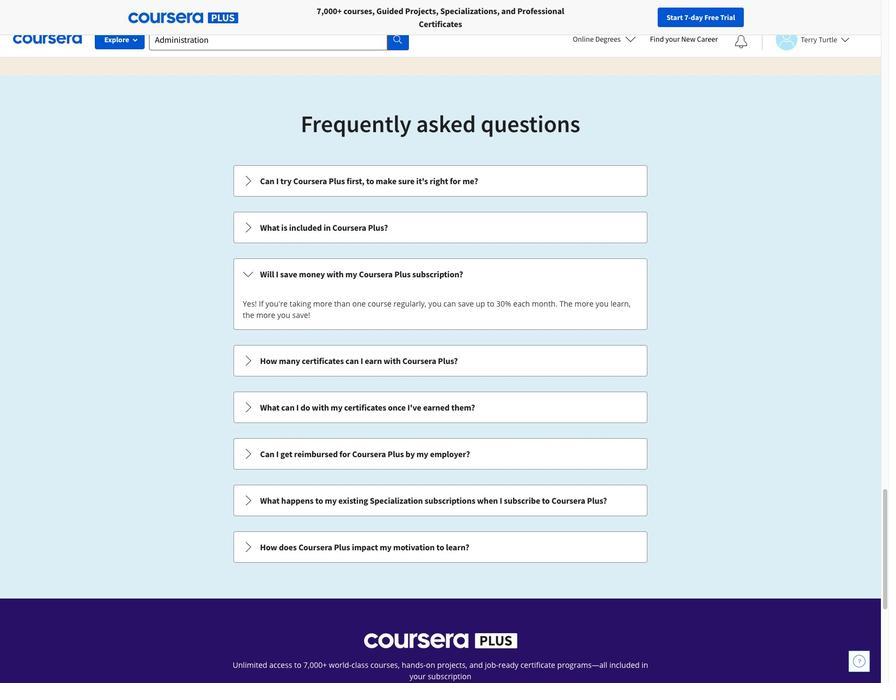Task type: describe. For each thing, give the bounding box(es) containing it.
how for how many certificates can i earn with coursera plus?
[[260, 356, 277, 366]]

certificates
[[419, 18, 462, 29]]

coursera right "subscribe"
[[552, 495, 586, 506]]

subscription?
[[413, 269, 463, 280]]

yes!
[[243, 299, 257, 309]]

banner navigation
[[9, 0, 305, 30]]

1 vertical spatial plus?
[[438, 356, 458, 366]]

professional
[[518, 5, 565, 16]]

0 horizontal spatial more
[[256, 310, 275, 320]]

what happens to my existing specialization subscriptions when i subscribe to coursera plus?
[[260, 495, 607, 506]]

can inside dropdown button
[[281, 402, 295, 413]]

terry turtle
[[801, 34, 838, 44]]

hands-
[[402, 660, 426, 671]]

my for coursera
[[346, 269, 357, 280]]

can i try coursera plus first, to make sure it's right for me? button
[[234, 166, 647, 196]]

coursera plus image for courses,
[[128, 13, 239, 23]]

plus inside dropdown button
[[329, 176, 345, 186]]

what is included in coursera plus?
[[260, 222, 388, 233]]

on
[[426, 660, 435, 671]]

subscriptions
[[425, 495, 476, 506]]

certificates inside dropdown button
[[344, 402, 386, 413]]

coursera down "first,"
[[333, 222, 367, 233]]

job-
[[485, 660, 499, 671]]

right
[[430, 176, 448, 186]]

ready
[[499, 660, 519, 671]]

find your new career
[[650, 34, 718, 44]]

by
[[406, 449, 415, 460]]

free
[[705, 12, 719, 22]]

plus inside 'dropdown button'
[[388, 449, 404, 460]]

what can i do with my certificates once i've earned them? button
[[234, 392, 647, 423]]

sure
[[398, 176, 415, 186]]

can i try coursera plus first, to make sure it's right for me?
[[260, 176, 478, 186]]

can inside dropdown button
[[346, 356, 359, 366]]

find
[[650, 34, 664, 44]]

what happens to my existing specialization subscriptions when i subscribe to coursera plus? button
[[234, 486, 647, 516]]

subscribe
[[504, 495, 541, 506]]

month.
[[532, 299, 558, 309]]

with for certificates
[[312, 402, 329, 413]]

to inside unlimited access to 7,000+ world-class courses, hands-on projects, and job-ready certificate programs—all included in your subscription
[[294, 660, 302, 671]]

how does coursera plus impact my motivation to learn? button
[[234, 532, 647, 563]]

2 horizontal spatial more
[[575, 299, 594, 309]]

2 horizontal spatial you
[[596, 299, 609, 309]]

will i save money with my coursera plus subscription? button
[[234, 259, 647, 289]]

can for can i get reimbursed for coursera plus by my employer?
[[260, 449, 275, 460]]

is
[[281, 222, 288, 233]]

get
[[281, 449, 293, 460]]

will i save money with my coursera plus subscription?
[[260, 269, 463, 280]]

how many certificates can i earn with coursera plus?
[[260, 356, 458, 366]]

class
[[352, 660, 369, 671]]

i right when
[[500, 495, 503, 506]]

7-
[[685, 12, 691, 22]]

save inside will i save money with my coursera plus subscription? dropdown button
[[280, 269, 297, 280]]

projects,
[[437, 660, 468, 671]]

degrees
[[596, 34, 621, 44]]

0 vertical spatial your
[[666, 34, 680, 44]]

7,000+ inside unlimited access to 7,000+ world-class courses, hands-on projects, and job-ready certificate programs—all included in your subscription
[[304, 660, 327, 671]]

turtle
[[819, 34, 838, 44]]

how does coursera plus impact my motivation to learn?
[[260, 542, 470, 553]]

start
[[667, 12, 683, 22]]

and inside 7,000+ courses, guided projects, specializations, and professional certificates
[[502, 5, 516, 16]]

plus? inside dropdown button
[[368, 222, 388, 233]]

learn,
[[611, 299, 631, 309]]

many
[[279, 356, 300, 366]]

certificates inside dropdown button
[[302, 356, 344, 366]]

for link
[[230, 0, 301, 22]]

one
[[352, 299, 366, 309]]

the
[[560, 299, 573, 309]]

course
[[368, 299, 392, 309]]

try
[[281, 176, 292, 186]]

1 horizontal spatial more
[[313, 299, 332, 309]]

money
[[299, 269, 325, 280]]

up
[[476, 299, 485, 309]]

to inside dropdown button
[[366, 176, 374, 186]]

guided
[[377, 5, 404, 16]]

motivation
[[393, 542, 435, 553]]

coursera plus image for access
[[364, 634, 517, 649]]

unlimited access to 7,000+ world-class courses, hands-on projects, and job-ready certificate programs—all included in your subscription
[[233, 660, 649, 682]]

trial
[[721, 12, 736, 22]]

i left earn
[[361, 356, 363, 366]]

i inside 'dropdown button'
[[276, 449, 279, 460]]

2 vertical spatial plus?
[[587, 495, 607, 506]]

show notifications image
[[735, 35, 748, 48]]

help center image
[[853, 655, 866, 668]]

courses, inside 7,000+ courses, guided projects, specializations, and professional certificates
[[344, 5, 375, 16]]

terry
[[801, 34, 818, 44]]

7,000+ courses, guided projects, specializations, and professional certificates
[[317, 5, 565, 29]]

reimbursed
[[294, 449, 338, 460]]

what can i do with my certificates once i've earned them?
[[260, 402, 475, 413]]

my inside dropdown button
[[325, 495, 337, 506]]

coursera image
[[13, 30, 82, 48]]

frequently asked questions
[[301, 109, 581, 139]]

career
[[697, 34, 718, 44]]

my inside 'dropdown button'
[[417, 449, 429, 460]]

in inside unlimited access to 7,000+ world-class courses, hands-on projects, and job-ready certificate programs—all included in your subscription
[[642, 660, 649, 671]]

courses, inside unlimited access to 7,000+ world-class courses, hands-on projects, and job-ready certificate programs—all included in your subscription
[[371, 660, 400, 671]]

when
[[477, 495, 498, 506]]

explore button
[[95, 30, 145, 49]]

asked
[[416, 109, 476, 139]]

with for coursera
[[327, 269, 344, 280]]

can i get reimbursed for coursera plus by my employer? button
[[234, 439, 647, 469]]

to right "subscribe"
[[542, 495, 550, 506]]

for universities
[[160, 5, 217, 16]]

them?
[[452, 402, 475, 413]]

if
[[259, 299, 264, 309]]

how many certificates can i earn with coursera plus? button
[[234, 346, 647, 376]]

my for motivation
[[380, 542, 392, 553]]

to right happens
[[315, 495, 323, 506]]

earn
[[365, 356, 382, 366]]

make
[[376, 176, 397, 186]]



Task type: locate. For each thing, give the bounding box(es) containing it.
0 vertical spatial certificates
[[302, 356, 344, 366]]

save
[[280, 269, 297, 280], [458, 299, 474, 309]]

0 horizontal spatial in
[[324, 222, 331, 233]]

can
[[260, 176, 275, 186], [260, 449, 275, 460]]

to inside dropdown button
[[437, 542, 445, 553]]

coursera right earn
[[403, 356, 437, 366]]

world-
[[329, 660, 352, 671]]

for for for universities
[[160, 5, 172, 16]]

plus up regularly, at the left top of the page
[[395, 269, 411, 280]]

0 horizontal spatial plus?
[[368, 222, 388, 233]]

included right the is
[[289, 222, 322, 233]]

for right reimbursed
[[340, 449, 351, 460]]

learn?
[[446, 542, 470, 553]]

None search field
[[149, 28, 409, 50]]

2 can from the top
[[260, 449, 275, 460]]

save inside yes! if you're taking more than one course regularly, you can save up to 30% each month. the more you learn, the more you save!
[[458, 299, 474, 309]]

what left the is
[[260, 222, 280, 233]]

frequently
[[301, 109, 412, 139]]

0 vertical spatial can
[[444, 299, 456, 309]]

how left many at the bottom
[[260, 356, 277, 366]]

and inside unlimited access to 7,000+ world-class courses, hands-on projects, and job-ready certificate programs—all included in your subscription
[[470, 660, 483, 671]]

3 what from the top
[[260, 495, 280, 506]]

1 vertical spatial can
[[260, 449, 275, 460]]

1 horizontal spatial for
[[450, 176, 461, 186]]

your inside unlimited access to 7,000+ world-class courses, hands-on projects, and job-ready certificate programs—all included in your subscription
[[410, 672, 426, 682]]

start 7-day free trial button
[[658, 8, 744, 27]]

can left try
[[260, 176, 275, 186]]

for inside "link"
[[234, 5, 246, 16]]

can inside 'dropdown button'
[[260, 449, 275, 460]]

for inside 'dropdown button'
[[340, 449, 351, 460]]

list containing can i try coursera plus first, to make sure it's right for me?
[[233, 164, 649, 564]]

1 vertical spatial your
[[410, 672, 426, 682]]

0 vertical spatial for
[[450, 176, 461, 186]]

0 vertical spatial can
[[260, 176, 275, 186]]

0 vertical spatial included
[[289, 222, 322, 233]]

can left get
[[260, 449, 275, 460]]

coursera left the by
[[352, 449, 386, 460]]

can left up
[[444, 299, 456, 309]]

what inside dropdown button
[[260, 495, 280, 506]]

explore
[[104, 35, 129, 44]]

coursera inside 'dropdown button'
[[352, 449, 386, 460]]

certificates left "once"
[[344, 402, 386, 413]]

with inside dropdown button
[[384, 356, 401, 366]]

and left the "job-"
[[470, 660, 483, 671]]

specializations,
[[440, 5, 500, 16]]

1 how from the top
[[260, 356, 277, 366]]

find your new career link
[[645, 33, 724, 46]]

more left than on the left
[[313, 299, 332, 309]]

my right impact
[[380, 542, 392, 553]]

your right find
[[666, 34, 680, 44]]

1 horizontal spatial your
[[666, 34, 680, 44]]

30%
[[497, 299, 512, 309]]

1 vertical spatial courses,
[[371, 660, 400, 671]]

more
[[313, 299, 332, 309], [575, 299, 594, 309], [256, 310, 275, 320]]

plus left impact
[[334, 542, 350, 553]]

2 how from the top
[[260, 542, 277, 553]]

i right will
[[276, 269, 279, 280]]

universities
[[174, 5, 217, 16]]

1 vertical spatial 7,000+
[[304, 660, 327, 671]]

my for certificates
[[331, 402, 343, 413]]

programs—all
[[558, 660, 608, 671]]

in
[[324, 222, 331, 233], [642, 660, 649, 671]]

online
[[573, 34, 594, 44]]

coursera inside dropdown button
[[293, 176, 327, 186]]

with right earn
[[384, 356, 401, 366]]

certificates right many at the bottom
[[302, 356, 344, 366]]

to right up
[[487, 299, 495, 309]]

0 vertical spatial how
[[260, 356, 277, 366]]

happens
[[281, 495, 314, 506]]

save right will
[[280, 269, 297, 280]]

1 horizontal spatial in
[[642, 660, 649, 671]]

1 horizontal spatial certificates
[[344, 402, 386, 413]]

my right do
[[331, 402, 343, 413]]

0 vertical spatial in
[[324, 222, 331, 233]]

0 vertical spatial with
[[327, 269, 344, 280]]

my up one in the left of the page
[[346, 269, 357, 280]]

can left earn
[[346, 356, 359, 366]]

online degrees
[[573, 34, 621, 44]]

1 can from the top
[[260, 176, 275, 186]]

0 horizontal spatial you
[[277, 310, 290, 320]]

terry turtle button
[[762, 28, 850, 50]]

1 horizontal spatial plus?
[[438, 356, 458, 366]]

employer?
[[430, 449, 470, 460]]

2 vertical spatial what
[[260, 495, 280, 506]]

2 horizontal spatial can
[[444, 299, 456, 309]]

my right the by
[[417, 449, 429, 460]]

will
[[260, 269, 274, 280]]

1 vertical spatial for
[[340, 449, 351, 460]]

2 vertical spatial with
[[312, 402, 329, 413]]

1 vertical spatial in
[[642, 660, 649, 671]]

1 horizontal spatial coursera plus image
[[364, 634, 517, 649]]

questions
[[481, 109, 581, 139]]

for inside dropdown button
[[450, 176, 461, 186]]

for for for
[[234, 5, 246, 16]]

7,000+ inside 7,000+ courses, guided projects, specializations, and professional certificates
[[317, 5, 342, 16]]

0 horizontal spatial save
[[280, 269, 297, 280]]

to
[[366, 176, 374, 186], [487, 299, 495, 309], [315, 495, 323, 506], [542, 495, 550, 506], [437, 542, 445, 553], [294, 660, 302, 671]]

save left up
[[458, 299, 474, 309]]

coursera right try
[[293, 176, 327, 186]]

my
[[346, 269, 357, 280], [331, 402, 343, 413], [417, 449, 429, 460], [325, 495, 337, 506], [380, 542, 392, 553]]

1 horizontal spatial you
[[429, 299, 442, 309]]

coursera right the does
[[299, 542, 332, 553]]

with
[[327, 269, 344, 280], [384, 356, 401, 366], [312, 402, 329, 413]]

earned
[[423, 402, 450, 413]]

0 horizontal spatial included
[[289, 222, 322, 233]]

courses, right class in the bottom left of the page
[[371, 660, 400, 671]]

1 vertical spatial coursera plus image
[[364, 634, 517, 649]]

do
[[301, 402, 310, 413]]

you down you're at the top of the page
[[277, 310, 290, 320]]

0 horizontal spatial for
[[160, 5, 172, 16]]

can inside dropdown button
[[260, 176, 275, 186]]

impact
[[352, 542, 378, 553]]

to inside yes! if you're taking more than one course regularly, you can save up to 30% each month. the more you learn, the more you save!
[[487, 299, 495, 309]]

me?
[[463, 176, 478, 186]]

1 vertical spatial what
[[260, 402, 280, 413]]

what for what happens to my existing specialization subscriptions when i subscribe to coursera plus?
[[260, 495, 280, 506]]

i left try
[[276, 176, 279, 186]]

included inside unlimited access to 7,000+ world-class courses, hands-on projects, and job-ready certificate programs—all included in your subscription
[[610, 660, 640, 671]]

1 horizontal spatial for
[[234, 5, 246, 16]]

plus left the by
[[388, 449, 404, 460]]

0 horizontal spatial can
[[281, 402, 295, 413]]

the
[[243, 310, 254, 320]]

1 vertical spatial included
[[610, 660, 640, 671]]

1 horizontal spatial included
[[610, 660, 640, 671]]

coursera plus image
[[128, 13, 239, 23], [364, 634, 517, 649]]

what for what is included in coursera plus?
[[260, 222, 280, 233]]

plus?
[[368, 222, 388, 233], [438, 356, 458, 366], [587, 495, 607, 506]]

2 vertical spatial can
[[281, 402, 295, 413]]

for up what do you want to learn? text field
[[234, 5, 246, 16]]

i left do
[[296, 402, 299, 413]]

0 vertical spatial what
[[260, 222, 280, 233]]

for left universities at the top of page
[[160, 5, 172, 16]]

certificates
[[302, 356, 344, 366], [344, 402, 386, 413]]

1 what from the top
[[260, 222, 280, 233]]

list
[[233, 164, 649, 564]]

0 horizontal spatial and
[[470, 660, 483, 671]]

for
[[450, 176, 461, 186], [340, 449, 351, 460]]

start 7-day free trial
[[667, 12, 736, 22]]

can inside yes! if you're taking more than one course regularly, you can save up to 30% each month. the more you learn, the more you save!
[[444, 299, 456, 309]]

subscription
[[428, 672, 472, 682]]

can
[[444, 299, 456, 309], [346, 356, 359, 366], [281, 402, 295, 413]]

for left "me?"
[[450, 176, 461, 186]]

day
[[691, 12, 703, 22]]

to left learn?
[[437, 542, 445, 553]]

i inside dropdown button
[[276, 176, 279, 186]]

regularly,
[[394, 299, 427, 309]]

courses, left guided in the top left of the page
[[344, 5, 375, 16]]

can i get reimbursed for coursera plus by my employer?
[[260, 449, 470, 460]]

coursera up course
[[359, 269, 393, 280]]

1 vertical spatial and
[[470, 660, 483, 671]]

access
[[269, 660, 292, 671]]

i
[[276, 176, 279, 186], [276, 269, 279, 280], [361, 356, 363, 366], [296, 402, 299, 413], [276, 449, 279, 460], [500, 495, 503, 506]]

what left happens
[[260, 495, 280, 506]]

0 vertical spatial 7,000+
[[317, 5, 342, 16]]

and
[[502, 5, 516, 16], [470, 660, 483, 671]]

included inside dropdown button
[[289, 222, 322, 233]]

businesses link
[[85, 0, 147, 22]]

0 horizontal spatial coursera plus image
[[128, 13, 239, 23]]

businesses
[[102, 5, 143, 16]]

certificate
[[521, 660, 556, 671]]

how for how does coursera plus impact my motivation to learn?
[[260, 542, 277, 553]]

plus
[[329, 176, 345, 186], [395, 269, 411, 280], [388, 449, 404, 460], [334, 542, 350, 553]]

specialization
[[370, 495, 423, 506]]

you
[[429, 299, 442, 309], [596, 299, 609, 309], [277, 310, 290, 320]]

to right "first,"
[[366, 176, 374, 186]]

0 horizontal spatial for
[[340, 449, 351, 460]]

does
[[279, 542, 297, 553]]

existing
[[339, 495, 368, 506]]

2 for from the left
[[234, 5, 246, 16]]

to right 'access'
[[294, 660, 302, 671]]

1 vertical spatial save
[[458, 299, 474, 309]]

what is included in coursera plus? button
[[234, 213, 647, 243]]

1 vertical spatial can
[[346, 356, 359, 366]]

plus left "first,"
[[329, 176, 345, 186]]

my left existing
[[325, 495, 337, 506]]

included right programs—all
[[610, 660, 640, 671]]

0 horizontal spatial certificates
[[302, 356, 344, 366]]

you're
[[266, 299, 288, 309]]

2 horizontal spatial plus?
[[587, 495, 607, 506]]

once
[[388, 402, 406, 413]]

with right money
[[327, 269, 344, 280]]

with right do
[[312, 402, 329, 413]]

you right regularly, at the left top of the page
[[429, 299, 442, 309]]

1 vertical spatial with
[[384, 356, 401, 366]]

than
[[334, 299, 351, 309]]

for
[[160, 5, 172, 16], [234, 5, 246, 16]]

what left do
[[260, 402, 280, 413]]

how inside dropdown button
[[260, 542, 277, 553]]

coursera
[[293, 176, 327, 186], [333, 222, 367, 233], [359, 269, 393, 280], [403, 356, 437, 366], [352, 449, 386, 460], [552, 495, 586, 506], [299, 542, 332, 553]]

more right the
[[575, 299, 594, 309]]

0 vertical spatial save
[[280, 269, 297, 280]]

how inside dropdown button
[[260, 356, 277, 366]]

7,000+
[[317, 5, 342, 16], [304, 660, 327, 671]]

0 vertical spatial and
[[502, 5, 516, 16]]

0 vertical spatial plus?
[[368, 222, 388, 233]]

first,
[[347, 176, 365, 186]]

yes! if you're taking more than one course regularly, you can save up to 30% each month. the more you learn, the more you save!
[[243, 299, 631, 320]]

What do you want to learn? text field
[[149, 28, 388, 50]]

and left professional
[[502, 5, 516, 16]]

1 for from the left
[[160, 5, 172, 16]]

0 horizontal spatial your
[[410, 672, 426, 682]]

can left do
[[281, 402, 295, 413]]

how left the does
[[260, 542, 277, 553]]

you left learn,
[[596, 299, 609, 309]]

what for what can i do with my certificates once i've earned them?
[[260, 402, 280, 413]]

1 horizontal spatial can
[[346, 356, 359, 366]]

0 vertical spatial coursera plus image
[[128, 13, 239, 23]]

1 vertical spatial certificates
[[344, 402, 386, 413]]

can for can i try coursera plus first, to make sure it's right for me?
[[260, 176, 275, 186]]

1 horizontal spatial and
[[502, 5, 516, 16]]

i left get
[[276, 449, 279, 460]]

unlimited
[[233, 660, 267, 671]]

save!
[[292, 310, 310, 320]]

more down if
[[256, 310, 275, 320]]

projects,
[[405, 5, 439, 16]]

your down the hands-
[[410, 672, 426, 682]]

1 vertical spatial how
[[260, 542, 277, 553]]

in inside dropdown button
[[324, 222, 331, 233]]

2 what from the top
[[260, 402, 280, 413]]

it's
[[417, 176, 428, 186]]

1 horizontal spatial save
[[458, 299, 474, 309]]

0 vertical spatial courses,
[[344, 5, 375, 16]]

how
[[260, 356, 277, 366], [260, 542, 277, 553]]



Task type: vqa. For each thing, say whether or not it's contained in the screenshot.
For
yes



